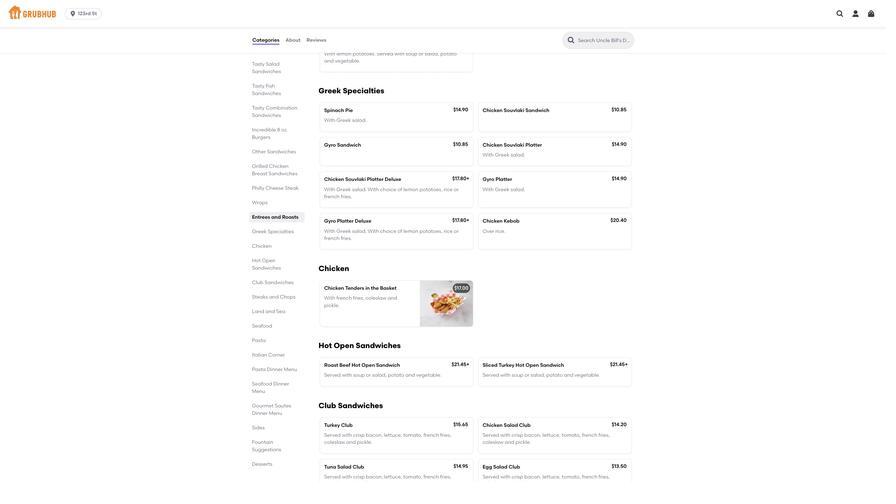 Task type: locate. For each thing, give the bounding box(es) containing it.
served with soup or salad, potato and vegetable. down sliced turkey hot open sandwich
[[483, 373, 600, 379]]

crisp down egg salad club
[[512, 474, 523, 480]]

gyro for gyro sandwich
[[324, 142, 336, 148]]

potato for sliced turkey hot open sandwich
[[546, 373, 563, 379]]

with greek salad. down chicken souvlaki platter
[[483, 152, 525, 158]]

1 served with soup or salad, potato and vegetable. from the left
[[324, 373, 442, 379]]

2 $17.80 from the top
[[452, 218, 466, 224]]

soup for roast beef hot open sandwich
[[353, 373, 365, 379]]

2 with greek salad. with choice of lemon potatoes, rice or french fries. from the top
[[324, 228, 459, 242]]

salad. down gyro platter
[[511, 187, 525, 193]]

crisp for chicken salad club
[[512, 433, 523, 439]]

chicken tenders in the basket
[[324, 286, 397, 292]]

choice
[[380, 187, 396, 193], [380, 228, 396, 234]]

2 of from the top
[[397, 228, 402, 234]]

tasty inside tasty salad sandwiches
[[252, 61, 265, 67]]

menu inside "seafood dinner menu"
[[252, 389, 265, 395]]

$17.00
[[454, 286, 469, 292]]

2 tasty from the top
[[252, 61, 265, 67]]

tasty for tasty cheese sandwiches
[[252, 39, 265, 45]]

cheese for steak
[[266, 185, 284, 191]]

seafood
[[252, 323, 272, 329], [252, 381, 272, 387]]

2 horizontal spatial potato
[[546, 373, 563, 379]]

open
[[262, 258, 275, 264], [334, 341, 354, 350], [362, 363, 375, 369], [526, 363, 539, 369]]

0 vertical spatial rice
[[444, 187, 453, 193]]

sandwiches up steaks and chops
[[265, 280, 294, 286]]

and inside with french fries, coleslaw and pickle.
[[388, 296, 397, 302]]

choice for deluxe
[[380, 228, 396, 234]]

steak
[[285, 185, 299, 191]]

with greek salad. for platter
[[483, 187, 525, 193]]

fries. for souvlaki
[[341, 194, 352, 200]]

souvlaki for chicken souvlaki sandwich
[[504, 108, 524, 114]]

with for gyro platter deluxe
[[324, 228, 335, 234]]

pasta down 'italian'
[[252, 367, 266, 373]]

lemon inside with lemon potatoes. served with soup or salad, potato and vegetable.
[[336, 51, 351, 57]]

pickle. for turkey club
[[357, 440, 372, 446]]

0 vertical spatial gyro
[[324, 142, 336, 148]]

menu down "corner"
[[284, 367, 297, 373]]

fries,
[[353, 296, 364, 302], [440, 433, 451, 439], [599, 433, 610, 439], [440, 474, 451, 480], [599, 474, 610, 480]]

0 vertical spatial pasta
[[252, 338, 266, 344]]

vegetable.
[[335, 58, 360, 64], [416, 373, 442, 379], [575, 373, 600, 379]]

2 vertical spatial menu
[[269, 411, 282, 417]]

0 horizontal spatial $21.45
[[452, 362, 466, 368]]

specialties
[[343, 86, 384, 95], [268, 229, 294, 235]]

salad. down gyro platter deluxe
[[352, 228, 367, 234]]

potatoes, for chicken souvlaki platter deluxe
[[420, 187, 443, 193]]

1 tasty from the top
[[252, 39, 265, 45]]

coleslaw down "egg"
[[483, 482, 504, 482]]

greek specialties up pie
[[319, 86, 384, 95]]

coleslaw for turkey club
[[324, 440, 345, 446]]

0 horizontal spatial soup
[[353, 373, 365, 379]]

coleslaw down the the
[[365, 296, 386, 302]]

coleslaw down chicken salad club
[[483, 440, 504, 446]]

gyro platter deluxe
[[324, 218, 371, 224]]

1 rice from the top
[[444, 187, 453, 193]]

2 choice from the top
[[380, 228, 396, 234]]

of for gyro platter deluxe
[[397, 228, 402, 234]]

bacon, for tuna salad club
[[366, 474, 383, 480]]

menu for seafood dinner menu
[[252, 389, 265, 395]]

0 vertical spatial $17.80 +
[[452, 176, 469, 182]]

2 rice from the top
[[444, 228, 453, 234]]

categories
[[252, 37, 280, 43]]

0 vertical spatial menu
[[284, 367, 297, 373]]

salad for chicken salad club
[[504, 423, 518, 429]]

with greek salad. down pie
[[324, 118, 367, 124]]

crisp for turkey club
[[353, 433, 365, 439]]

the
[[371, 286, 379, 292]]

$10.85 for chicken souvlaki sandwich
[[612, 107, 627, 113]]

2 seafood from the top
[[252, 381, 272, 387]]

coleslaw down tuna
[[324, 482, 345, 482]]

1 horizontal spatial menu
[[269, 411, 282, 417]]

0 horizontal spatial svg image
[[69, 10, 76, 17]]

specialties up pie
[[343, 86, 384, 95]]

1 fries. from the top
[[341, 194, 352, 200]]

1 vertical spatial gyro
[[483, 177, 494, 183]]

sides
[[252, 425, 265, 431]]

fries. down gyro platter deluxe
[[341, 236, 352, 242]]

soup
[[406, 51, 417, 57], [353, 373, 365, 379], [512, 373, 523, 379]]

entrees
[[252, 214, 270, 220]]

served down sliced
[[483, 373, 499, 379]]

tasty up tasty salad sandwiches
[[252, 39, 265, 45]]

philly
[[252, 185, 264, 191]]

souvlaki for chicken souvlaki platter
[[504, 142, 524, 148]]

served with crisp bacon, lettuce, tomato, french fries, coleslaw and pickle.
[[324, 433, 451, 446], [483, 433, 610, 446], [324, 474, 451, 482], [483, 474, 610, 482]]

0 vertical spatial deluxe
[[385, 177, 401, 183]]

0 horizontal spatial specialties
[[268, 229, 294, 235]]

$10.85
[[612, 107, 627, 113], [453, 141, 468, 147]]

rice.
[[495, 228, 506, 234]]

1 vertical spatial seafood
[[252, 381, 272, 387]]

greek down 'chicken souvlaki platter deluxe'
[[336, 187, 351, 193]]

0 vertical spatial lemon
[[336, 51, 351, 57]]

pickle. down egg salad club
[[515, 482, 531, 482]]

salad. down pie
[[352, 118, 367, 124]]

sandwiches up grilled chicken breast sandwiches
[[267, 149, 296, 155]]

main navigation navigation
[[0, 0, 886, 28]]

1 vertical spatial $17.80 +
[[452, 218, 469, 224]]

served for turkey club
[[324, 433, 341, 439]]

salad. down 'chicken souvlaki platter deluxe'
[[352, 187, 367, 193]]

served with soup or salad, potato and vegetable. down roast beef hot open sandwich at the left bottom
[[324, 373, 442, 379]]

served down turkey club
[[324, 433, 341, 439]]

tasty inside tasty cheese sandwiches
[[252, 39, 265, 45]]

sandwiches up incredible
[[252, 112, 281, 119]]

1 of from the top
[[397, 187, 402, 193]]

other sandwiches
[[252, 149, 296, 155]]

greek specialties
[[319, 86, 384, 95], [252, 229, 294, 235]]

2 vertical spatial souvlaki
[[345, 177, 366, 183]]

souvlaki
[[504, 108, 524, 114], [504, 142, 524, 148], [345, 177, 366, 183]]

crisp
[[353, 433, 365, 439], [512, 433, 523, 439], [353, 474, 365, 480], [512, 474, 523, 480]]

0 horizontal spatial greek specialties
[[252, 229, 294, 235]]

1 horizontal spatial salad,
[[425, 51, 439, 57]]

$17.80 +
[[452, 176, 469, 182], [452, 218, 469, 224]]

bacon, for egg salad club
[[524, 474, 541, 480]]

0 vertical spatial with greek salad. with choice of lemon potatoes, rice or french fries.
[[324, 187, 459, 200]]

spinach
[[324, 108, 344, 114]]

0 horizontal spatial salad,
[[372, 373, 387, 379]]

0 vertical spatial choice
[[380, 187, 396, 193]]

sandwiches
[[252, 47, 281, 53], [252, 69, 281, 75], [252, 91, 281, 97], [252, 112, 281, 119], [267, 149, 296, 155], [269, 171, 298, 177], [252, 265, 281, 271], [265, 280, 294, 286], [356, 341, 401, 350], [338, 401, 383, 410]]

french inside with french fries, coleslaw and pickle.
[[336, 296, 352, 302]]

grilled chicken breast sandwiches
[[252, 163, 298, 177]]

tasty for tasty combination sandwiches
[[252, 105, 265, 111]]

1 vertical spatial $17.80
[[452, 218, 466, 224]]

tasty cheese sandwiches
[[252, 39, 284, 53]]

sautes
[[275, 403, 291, 409]]

seafood inside "seafood dinner menu"
[[252, 381, 272, 387]]

with greek salad. with choice of lemon potatoes, rice or french fries.
[[324, 187, 459, 200], [324, 228, 459, 242]]

with inside with lemon potatoes. served with soup or salad, potato and vegetable.
[[324, 51, 335, 57]]

3 tasty from the top
[[252, 83, 265, 89]]

1 vertical spatial $10.85
[[453, 141, 468, 147]]

$17.80
[[452, 176, 466, 182], [452, 218, 466, 224]]

coleslaw
[[365, 296, 386, 302], [324, 440, 345, 446], [483, 440, 504, 446], [324, 482, 345, 482], [483, 482, 504, 482]]

tasty fish sandwiches
[[252, 83, 281, 97]]

dinner inside "seafood dinner menu"
[[273, 381, 289, 387]]

1 vertical spatial hot open sandwiches
[[319, 341, 401, 350]]

2 vertical spatial lemon
[[403, 228, 418, 234]]

cheese left the about button
[[266, 39, 284, 45]]

with french fries, coleslaw and pickle.
[[324, 296, 397, 309]]

0 horizontal spatial served with soup or salad, potato and vegetable.
[[324, 373, 442, 379]]

seafood down pasta dinner menu
[[252, 381, 272, 387]]

tuna salad club
[[324, 464, 364, 470]]

2 horizontal spatial soup
[[512, 373, 523, 379]]

dinner down the gourmet
[[252, 411, 268, 417]]

1 horizontal spatial svg image
[[836, 10, 844, 18]]

dinner down "corner"
[[267, 367, 283, 373]]

tasty inside tasty combination sandwiches
[[252, 105, 265, 111]]

menu down sautes
[[269, 411, 282, 417]]

2 fries. from the top
[[341, 236, 352, 242]]

salad. down chicken souvlaki platter
[[511, 152, 525, 158]]

salad.
[[352, 118, 367, 124], [511, 152, 525, 158], [352, 187, 367, 193], [511, 187, 525, 193], [352, 228, 367, 234]]

1 horizontal spatial $21.45
[[610, 362, 625, 368]]

greek down chicken souvlaki platter
[[495, 152, 509, 158]]

with for sliced turkey hot open sandwich
[[500, 373, 510, 379]]

hot open sandwiches up roast beef hot open sandwich at the left bottom
[[319, 341, 401, 350]]

0 vertical spatial $10.85
[[612, 107, 627, 113]]

hot inside 'hot open sandwiches'
[[252, 258, 261, 264]]

0 vertical spatial turkey
[[499, 363, 514, 369]]

greek for chicken souvlaki platter
[[495, 152, 509, 158]]

0 vertical spatial club sandwiches
[[252, 280, 294, 286]]

0 vertical spatial dinner
[[267, 367, 283, 373]]

greek specialties down entrees and roasts
[[252, 229, 294, 235]]

tasty
[[252, 39, 265, 45], [252, 61, 265, 67], [252, 83, 265, 89], [252, 105, 265, 111]]

tuna
[[324, 464, 336, 470]]

0 vertical spatial of
[[397, 187, 402, 193]]

crisp for tuna salad club
[[353, 474, 365, 480]]

club
[[252, 280, 263, 286], [319, 401, 336, 410], [341, 423, 353, 429], [519, 423, 531, 429], [353, 464, 364, 470], [509, 464, 520, 470]]

greek
[[319, 86, 341, 95], [336, 118, 351, 124], [495, 152, 509, 158], [336, 187, 351, 193], [495, 187, 509, 193], [336, 228, 351, 234], [252, 229, 267, 235]]

+ for gyro platter
[[466, 176, 469, 182]]

served with soup or salad, potato and vegetable. for roast beef hot open sandwich
[[324, 373, 442, 379]]

0 vertical spatial $17.80
[[452, 176, 466, 182]]

0 vertical spatial with greek salad.
[[324, 118, 367, 124]]

basket
[[380, 286, 397, 292]]

and
[[324, 58, 334, 64], [271, 214, 281, 220], [269, 294, 279, 300], [388, 296, 397, 302], [265, 309, 275, 315], [405, 373, 415, 379], [564, 373, 573, 379], [346, 440, 356, 446], [505, 440, 514, 446], [346, 482, 356, 482], [505, 482, 514, 482]]

served down roast
[[324, 373, 341, 379]]

seafood for seafood
[[252, 323, 272, 329]]

1 $17.80 + from the top
[[452, 176, 469, 182]]

greek for chicken souvlaki platter deluxe
[[336, 187, 351, 193]]

1 vertical spatial dinner
[[273, 381, 289, 387]]

0 vertical spatial greek specialties
[[319, 86, 384, 95]]

1 vertical spatial specialties
[[268, 229, 294, 235]]

2 $21.45 + from the left
[[610, 362, 628, 368]]

+
[[466, 176, 469, 182], [466, 218, 469, 224], [466, 362, 469, 368], [625, 362, 628, 368]]

wraps
[[252, 200, 268, 206]]

menu up the gourmet
[[252, 389, 265, 395]]

cheese inside tasty cheese sandwiches
[[266, 39, 284, 45]]

2 $21.45 from the left
[[610, 362, 625, 368]]

4 tasty from the top
[[252, 105, 265, 111]]

platter
[[526, 142, 542, 148], [367, 177, 384, 183], [496, 177, 512, 183], [337, 218, 354, 224]]

crisp for egg salad club
[[512, 474, 523, 480]]

turkey
[[499, 363, 514, 369], [324, 423, 340, 429]]

1 $17.80 from the top
[[452, 176, 466, 182]]

1 vertical spatial turkey
[[324, 423, 340, 429]]

greek down "spinach pie"
[[336, 118, 351, 124]]

2 vertical spatial with greek salad.
[[483, 187, 525, 193]]

1 horizontal spatial $10.85
[[612, 107, 627, 113]]

1 horizontal spatial deluxe
[[385, 177, 401, 183]]

menu inside gourmet sautes dinner menu
[[269, 411, 282, 417]]

0 vertical spatial hot open sandwiches
[[252, 258, 281, 271]]

1 vertical spatial cheese
[[266, 185, 284, 191]]

1 horizontal spatial club sandwiches
[[319, 401, 383, 410]]

lemon
[[336, 51, 351, 57], [403, 187, 418, 193], [403, 228, 418, 234]]

0 horizontal spatial potato
[[388, 373, 404, 379]]

with inside with lemon potatoes. served with soup or salad, potato and vegetable.
[[394, 51, 405, 57]]

tomato,
[[403, 433, 422, 439], [562, 433, 581, 439], [403, 474, 422, 480], [562, 474, 581, 480]]

1 vertical spatial menu
[[252, 389, 265, 395]]

2 pasta from the top
[[252, 367, 266, 373]]

lettuce, for turkey club
[[384, 433, 402, 439]]

pickle. down chicken salad club
[[515, 440, 531, 446]]

1 vertical spatial rice
[[444, 228, 453, 234]]

crisp down chicken salad club
[[512, 433, 523, 439]]

1 vertical spatial $14.90
[[612, 141, 627, 147]]

2 vertical spatial $14.90
[[612, 176, 627, 182]]

crisp up tuna salad club
[[353, 433, 365, 439]]

hot open sandwiches
[[252, 258, 281, 271], [319, 341, 401, 350]]

1 $21.45 from the left
[[452, 362, 466, 368]]

1 horizontal spatial potato
[[440, 51, 457, 57]]

2 vertical spatial gyro
[[324, 218, 336, 224]]

1 with greek salad. with choice of lemon potatoes, rice or french fries. from the top
[[324, 187, 459, 200]]

tasty inside tasty fish sandwiches
[[252, 83, 265, 89]]

1 vertical spatial fries.
[[341, 236, 352, 242]]

0 vertical spatial specialties
[[343, 86, 384, 95]]

+ for sliced turkey hot open sandwich
[[466, 362, 469, 368]]

salad,
[[425, 51, 439, 57], [372, 373, 387, 379], [531, 373, 545, 379]]

tomato, for $14.95
[[403, 474, 422, 480]]

greek down gyro platter deluxe
[[336, 228, 351, 234]]

served for egg salad club
[[483, 474, 499, 480]]

with
[[394, 51, 405, 57], [342, 373, 352, 379], [500, 373, 510, 379], [342, 433, 352, 439], [500, 433, 510, 439], [342, 474, 352, 480], [500, 474, 510, 480]]

1 vertical spatial deluxe
[[355, 218, 371, 224]]

seafood down land
[[252, 323, 272, 329]]

0 vertical spatial seafood
[[252, 323, 272, 329]]

served down "egg"
[[483, 474, 499, 480]]

sandwiches inside grilled chicken breast sandwiches
[[269, 171, 298, 177]]

pickle. inside with french fries, coleslaw and pickle.
[[324, 303, 340, 309]]

tasty left the fish
[[252, 83, 265, 89]]

pickle. down chicken tenders in the basket
[[324, 303, 340, 309]]

pasta up 'italian'
[[252, 338, 266, 344]]

1 horizontal spatial specialties
[[343, 86, 384, 95]]

$21.45 for roast beef hot open sandwich
[[452, 362, 466, 368]]

1 potatoes, from the top
[[420, 187, 443, 193]]

vegetable. for sliced
[[575, 373, 600, 379]]

salad. for gyro platter
[[511, 187, 525, 193]]

$14.90 for $10.85
[[612, 141, 627, 147]]

2 horizontal spatial menu
[[284, 367, 297, 373]]

fries.
[[341, 194, 352, 200], [341, 236, 352, 242]]

2 served with soup or salad, potato and vegetable. from the left
[[483, 373, 600, 379]]

tasty combination sandwiches
[[252, 105, 297, 119]]

1 vertical spatial greek specialties
[[252, 229, 294, 235]]

0 vertical spatial souvlaki
[[504, 108, 524, 114]]

0 horizontal spatial $10.85
[[453, 141, 468, 147]]

coleslaw down turkey club
[[324, 440, 345, 446]]

1 vertical spatial of
[[397, 228, 402, 234]]

served with soup or salad, potato and vegetable.
[[324, 373, 442, 379], [483, 373, 600, 379]]

$21.45
[[452, 362, 466, 368], [610, 362, 625, 368]]

greek down the entrees
[[252, 229, 267, 235]]

with for spinach pie
[[324, 118, 335, 124]]

2 potatoes, from the top
[[420, 228, 443, 234]]

svg image
[[836, 10, 844, 18], [851, 10, 860, 18], [69, 10, 76, 17]]

1 vertical spatial pasta
[[252, 367, 266, 373]]

pickle. down tuna salad club
[[357, 482, 372, 482]]

1 $21.45 + from the left
[[452, 362, 469, 368]]

club sandwiches up steaks and chops
[[252, 280, 294, 286]]

1 horizontal spatial hot open sandwiches
[[319, 341, 401, 350]]

sandwiches down categories
[[252, 47, 281, 53]]

2 $17.80 + from the top
[[452, 218, 469, 224]]

Search Uncle Bill's Diner search field
[[577, 37, 632, 44]]

served down chicken salad club
[[483, 433, 499, 439]]

0 vertical spatial potatoes,
[[420, 187, 443, 193]]

1 vertical spatial with greek salad.
[[483, 152, 525, 158]]

svg image
[[867, 10, 875, 18]]

$15.65
[[453, 422, 468, 428]]

0 horizontal spatial $21.45 +
[[452, 362, 469, 368]]

pickle. for chicken salad club
[[515, 440, 531, 446]]

fries, for egg salad club
[[599, 474, 610, 480]]

salad. for chicken souvlaki platter deluxe
[[352, 187, 367, 193]]

1 vertical spatial souvlaki
[[504, 142, 524, 148]]

1 vertical spatial lemon
[[403, 187, 418, 193]]

1 horizontal spatial $21.45 +
[[610, 362, 628, 368]]

bacon,
[[366, 433, 383, 439], [524, 433, 541, 439], [366, 474, 383, 480], [524, 474, 541, 480]]

menu
[[284, 367, 297, 373], [252, 389, 265, 395], [269, 411, 282, 417]]

served down tuna
[[324, 474, 341, 480]]

0 horizontal spatial turkey
[[324, 423, 340, 429]]

hot open sandwiches up steaks
[[252, 258, 281, 271]]

0 horizontal spatial hot open sandwiches
[[252, 258, 281, 271]]

cheese right the philly
[[266, 185, 284, 191]]

dinner inside gourmet sautes dinner menu
[[252, 411, 268, 417]]

$14.95
[[454, 464, 468, 470]]

$17.80 for gyro platter
[[452, 176, 466, 182]]

served right potatoes.
[[377, 51, 393, 57]]

greek down gyro platter
[[495, 187, 509, 193]]

0 vertical spatial cheese
[[266, 39, 284, 45]]

pickle.
[[324, 303, 340, 309], [357, 440, 372, 446], [515, 440, 531, 446], [357, 482, 372, 482], [515, 482, 531, 482]]

0 vertical spatial fries.
[[341, 194, 352, 200]]

1 horizontal spatial soup
[[406, 51, 417, 57]]

1 horizontal spatial served with soup or salad, potato and vegetable.
[[483, 373, 600, 379]]

club sandwiches up turkey club
[[319, 401, 383, 410]]

1 horizontal spatial vegetable.
[[416, 373, 442, 379]]

pasta
[[252, 338, 266, 344], [252, 367, 266, 373]]

2 horizontal spatial vegetable.
[[575, 373, 600, 379]]

lemon for chicken souvlaki platter deluxe
[[403, 187, 418, 193]]

soup inside with lemon potatoes. served with soup or salad, potato and vegetable.
[[406, 51, 417, 57]]

0 horizontal spatial menu
[[252, 389, 265, 395]]

1 seafood from the top
[[252, 323, 272, 329]]

tomato, for $13.50
[[562, 474, 581, 480]]

1 pasta from the top
[[252, 338, 266, 344]]

salad, for roast beef hot open sandwich
[[372, 373, 387, 379]]

0 horizontal spatial vegetable.
[[335, 58, 360, 64]]

tasty down tasty cheese sandwiches
[[252, 61, 265, 67]]

with greek salad. down gyro platter
[[483, 187, 525, 193]]

1 vertical spatial choice
[[380, 228, 396, 234]]

gyro platter
[[483, 177, 512, 183]]

with for chicken tenders in the basket
[[324, 296, 335, 302]]

dinner down pasta dinner menu
[[273, 381, 289, 387]]

rice for with
[[444, 187, 453, 193]]

2 horizontal spatial salad,
[[531, 373, 545, 379]]

specialties down entrees and roasts
[[268, 229, 294, 235]]

crisp down tuna salad club
[[353, 474, 365, 480]]

sandwiches up philly cheese steak
[[269, 171, 298, 177]]

lettuce,
[[384, 433, 402, 439], [542, 433, 561, 439], [384, 474, 402, 480], [542, 474, 561, 480]]

2 vertical spatial dinner
[[252, 411, 268, 417]]

tasty down tasty fish sandwiches
[[252, 105, 265, 111]]

club sandwiches
[[252, 280, 294, 286], [319, 401, 383, 410]]

1 vertical spatial with greek salad. with choice of lemon potatoes, rice or french fries.
[[324, 228, 459, 242]]

fries. down 'chicken souvlaki platter deluxe'
[[341, 194, 352, 200]]

souvlaki for chicken souvlaki platter deluxe
[[345, 177, 366, 183]]

pickle. up tuna salad club
[[357, 440, 372, 446]]

1 choice from the top
[[380, 187, 396, 193]]

search icon image
[[567, 36, 575, 45]]

with inside with french fries, coleslaw and pickle.
[[324, 296, 335, 302]]

1 vertical spatial potatoes,
[[420, 228, 443, 234]]

of
[[397, 187, 402, 193], [397, 228, 402, 234]]

chicken salad club
[[483, 423, 531, 429]]

tasty salad sandwiches
[[252, 61, 281, 75]]

served for tuna salad club
[[324, 474, 341, 480]]

potatoes, for gyro platter deluxe
[[420, 228, 443, 234]]



Task type: describe. For each thing, give the bounding box(es) containing it.
served with crisp bacon, lettuce, tomato, french fries, coleslaw and pickle. for tuna salad club
[[324, 474, 451, 482]]

tomato, for $14.20
[[562, 433, 581, 439]]

salad, for sliced turkey hot open sandwich
[[531, 373, 545, 379]]

salad, inside with lemon potatoes. served with soup or salad, potato and vegetable.
[[425, 51, 439, 57]]

gyro for gyro platter deluxe
[[324, 218, 336, 224]]

chicken souvlaki sandwich
[[483, 108, 549, 114]]

$10.85 for gyro sandwich
[[453, 141, 468, 147]]

1 vertical spatial club sandwiches
[[319, 401, 383, 410]]

cheese for sandwiches
[[266, 39, 284, 45]]

menu for pasta dinner menu
[[284, 367, 297, 373]]

turkey club
[[324, 423, 353, 429]]

land and sea
[[252, 309, 285, 315]]

fountain suggestions
[[252, 440, 281, 453]]

chicken kebob
[[483, 218, 520, 224]]

$21.45 for sliced turkey hot open sandwich
[[610, 362, 625, 368]]

fish
[[266, 83, 275, 89]]

1 horizontal spatial turkey
[[499, 363, 514, 369]]

with greek salad. for souvlaki
[[483, 152, 525, 158]]

seafood dinner menu
[[252, 381, 289, 395]]

vegetable. for roast
[[416, 373, 442, 379]]

bacon, for chicken salad club
[[524, 433, 541, 439]]

bacon, for turkey club
[[366, 433, 383, 439]]

reviews
[[307, 37, 326, 43]]

in
[[365, 286, 370, 292]]

sliced
[[483, 363, 498, 369]]

lettuce, for chicken salad club
[[542, 433, 561, 439]]

and inside with lemon potatoes. served with soup or salad, potato and vegetable.
[[324, 58, 334, 64]]

0 horizontal spatial club sandwiches
[[252, 280, 294, 286]]

with for turkey club
[[342, 433, 352, 439]]

tasty for tasty salad sandwiches
[[252, 61, 265, 67]]

salad. for spinach pie
[[352, 118, 367, 124]]

sandwiches inside tasty cheese sandwiches
[[252, 47, 281, 53]]

pasta for pasta dinner menu
[[252, 367, 266, 373]]

with for chicken salad club
[[500, 433, 510, 439]]

salad inside tasty salad sandwiches
[[266, 61, 280, 67]]

greek for gyro platter
[[495, 187, 509, 193]]

salad. for gyro platter deluxe
[[352, 228, 367, 234]]

salad for egg salad club
[[493, 464, 507, 470]]

with for chicken souvlaki platter deluxe
[[324, 187, 335, 193]]

$17.80 + for chicken kebob
[[452, 218, 469, 224]]

italian corner
[[252, 352, 285, 358]]

served for sliced turkey hot open sandwich
[[483, 373, 499, 379]]

served for chicken salad club
[[483, 433, 499, 439]]

choice for platter
[[380, 187, 396, 193]]

oz.
[[281, 127, 288, 133]]

land
[[252, 309, 264, 315]]

combination
[[266, 105, 297, 111]]

fountain
[[252, 440, 273, 446]]

soup for sliced turkey hot open sandwich
[[512, 373, 523, 379]]

corner
[[268, 352, 285, 358]]

coleslaw for egg salad club
[[483, 482, 504, 482]]

italian
[[252, 352, 267, 358]]

sandwiches up the fish
[[252, 69, 281, 75]]

sea
[[276, 309, 285, 315]]

beef
[[339, 363, 350, 369]]

pickle. for egg salad club
[[515, 482, 531, 482]]

gourmet
[[252, 403, 274, 409]]

gourmet sautes dinner menu
[[252, 403, 291, 417]]

potato for roast beef hot open sandwich
[[388, 373, 404, 379]]

fries, inside with french fries, coleslaw and pickle.
[[353, 296, 364, 302]]

served with crisp bacon, lettuce, tomato, french fries, coleslaw and pickle. for turkey club
[[324, 433, 451, 446]]

greek for spinach pie
[[336, 118, 351, 124]]

served with crisp bacon, lettuce, tomato, french fries, coleslaw and pickle. for egg salad club
[[483, 474, 610, 482]]

seafood for seafood dinner menu
[[252, 381, 272, 387]]

served with soup or salad, potato and vegetable. for sliced turkey hot open sandwich
[[483, 373, 600, 379]]

with for roast beef hot open sandwich
[[342, 373, 352, 379]]

$21.45 + for sliced turkey hot open sandwich
[[610, 362, 628, 368]]

over rice.
[[483, 228, 506, 234]]

with greek salad. with choice of lemon potatoes, rice or french fries. for deluxe
[[324, 228, 459, 242]]

grilled
[[252, 163, 268, 169]]

desserts
[[252, 462, 272, 468]]

chicken inside grilled chicken breast sandwiches
[[269, 163, 289, 169]]

spinach pie
[[324, 108, 353, 114]]

served for roast beef hot open sandwich
[[324, 373, 341, 379]]

baked
[[324, 41, 340, 47]]

with for chicken souvlaki platter
[[483, 152, 494, 158]]

0 vertical spatial $14.90
[[453, 107, 468, 113]]

fries, for chicken salad club
[[599, 433, 610, 439]]

roast
[[324, 363, 338, 369]]

with for egg salad club
[[500, 474, 510, 480]]

entrees and roasts
[[252, 214, 299, 220]]

about
[[286, 37, 301, 43]]

over
[[483, 228, 494, 234]]

0 horizontal spatial deluxe
[[355, 218, 371, 224]]

tenders
[[345, 286, 364, 292]]

of for chicken souvlaki platter deluxe
[[397, 187, 402, 193]]

sandwiches up turkey club
[[338, 401, 383, 410]]

egg salad club
[[483, 464, 520, 470]]

rice for over
[[444, 228, 453, 234]]

lemon for gyro platter deluxe
[[403, 228, 418, 234]]

steaks
[[252, 294, 268, 300]]

lettuce, for tuna salad club
[[384, 474, 402, 480]]

+ for chicken kebob
[[466, 218, 469, 224]]

baked chicken
[[324, 41, 361, 47]]

$20.40
[[611, 218, 627, 224]]

roasts
[[282, 214, 299, 220]]

pasta dinner menu
[[252, 367, 297, 373]]

pie
[[345, 108, 353, 114]]

vegetable. inside with lemon potatoes. served with soup or salad, potato and vegetable.
[[335, 58, 360, 64]]

sandwiches inside tasty combination sandwiches
[[252, 112, 281, 119]]

gyro sandwich
[[324, 142, 361, 148]]

steaks and chops
[[252, 294, 296, 300]]

tomato, for $15.65
[[403, 433, 422, 439]]

roast beef hot open sandwich
[[324, 363, 400, 369]]

breast
[[252, 171, 267, 177]]

gyro for gyro platter
[[483, 177, 494, 183]]

categories button
[[252, 28, 280, 53]]

fries, for turkey club
[[440, 433, 451, 439]]

chicken souvlaki platter
[[483, 142, 542, 148]]

potato inside with lemon potatoes. served with soup or salad, potato and vegetable.
[[440, 51, 457, 57]]

123rd st
[[78, 11, 97, 17]]

pasta for pasta
[[252, 338, 266, 344]]

burgers
[[252, 134, 270, 140]]

st
[[92, 11, 97, 17]]

incredible
[[252, 127, 276, 133]]

with greek salad. with choice of lemon potatoes, rice or french fries. for platter
[[324, 187, 459, 200]]

2 horizontal spatial svg image
[[851, 10, 860, 18]]

svg image inside 123rd st button
[[69, 10, 76, 17]]

chops
[[280, 294, 296, 300]]

philly cheese steak
[[252, 185, 299, 191]]

tasty for tasty fish sandwiches
[[252, 83, 265, 89]]

123rd
[[78, 11, 91, 17]]

8
[[277, 127, 280, 133]]

$17.80 + for gyro platter
[[452, 176, 469, 182]]

suggestions
[[252, 447, 281, 453]]

served inside with lemon potatoes. served with soup or salad, potato and vegetable.
[[377, 51, 393, 57]]

or inside with lemon potatoes. served with soup or salad, potato and vegetable.
[[419, 51, 423, 57]]

sandwiches up steaks
[[252, 265, 281, 271]]

sliced turkey hot open sandwich
[[483, 363, 564, 369]]

salad for tuna salad club
[[337, 464, 351, 470]]

$21.45 + for roast beef hot open sandwich
[[452, 362, 469, 368]]

kebob
[[504, 218, 520, 224]]

reviews button
[[306, 28, 327, 53]]

fries. for platter
[[341, 236, 352, 242]]

with for tuna salad club
[[342, 474, 352, 480]]

with lemon potatoes. served with soup or salad, potato and vegetable.
[[324, 51, 457, 64]]

egg
[[483, 464, 492, 470]]

123rd st button
[[65, 8, 104, 19]]

other
[[252, 149, 266, 155]]

salad. for chicken souvlaki platter
[[511, 152, 525, 158]]

$14.90 for $17.80
[[612, 176, 627, 182]]

pickle. for tuna salad club
[[357, 482, 372, 482]]

fries, for tuna salad club
[[440, 474, 451, 480]]

about button
[[285, 28, 301, 53]]

with for gyro platter
[[483, 187, 494, 193]]

served with crisp bacon, lettuce, tomato, french fries, coleslaw and pickle. for chicken salad club
[[483, 433, 610, 446]]

chicken souvlaki platter deluxe
[[324, 177, 401, 183]]

lettuce, for egg salad club
[[542, 474, 561, 480]]

incredible 8 oz. burgers
[[252, 127, 288, 140]]

sandwiches up roast beef hot open sandwich at the left bottom
[[356, 341, 401, 350]]

greek for gyro platter deluxe
[[336, 228, 351, 234]]

$14.20
[[612, 422, 627, 428]]

coleslaw for chicken salad club
[[483, 440, 504, 446]]

$17.80 for chicken kebob
[[452, 218, 466, 224]]

potatoes.
[[353, 51, 376, 57]]

sandwiches down the fish
[[252, 91, 281, 97]]

coleslaw inside with french fries, coleslaw and pickle.
[[365, 296, 386, 302]]

greek up spinach
[[319, 86, 341, 95]]

dinner for pasta
[[267, 367, 283, 373]]

chicken tenders in the basket image
[[420, 281, 473, 327]]

$13.50
[[612, 464, 627, 470]]

1 horizontal spatial greek specialties
[[319, 86, 384, 95]]



Task type: vqa. For each thing, say whether or not it's contained in the screenshot.
Souvlaki associated with Chicken Souvlaki Platter Deluxe
yes



